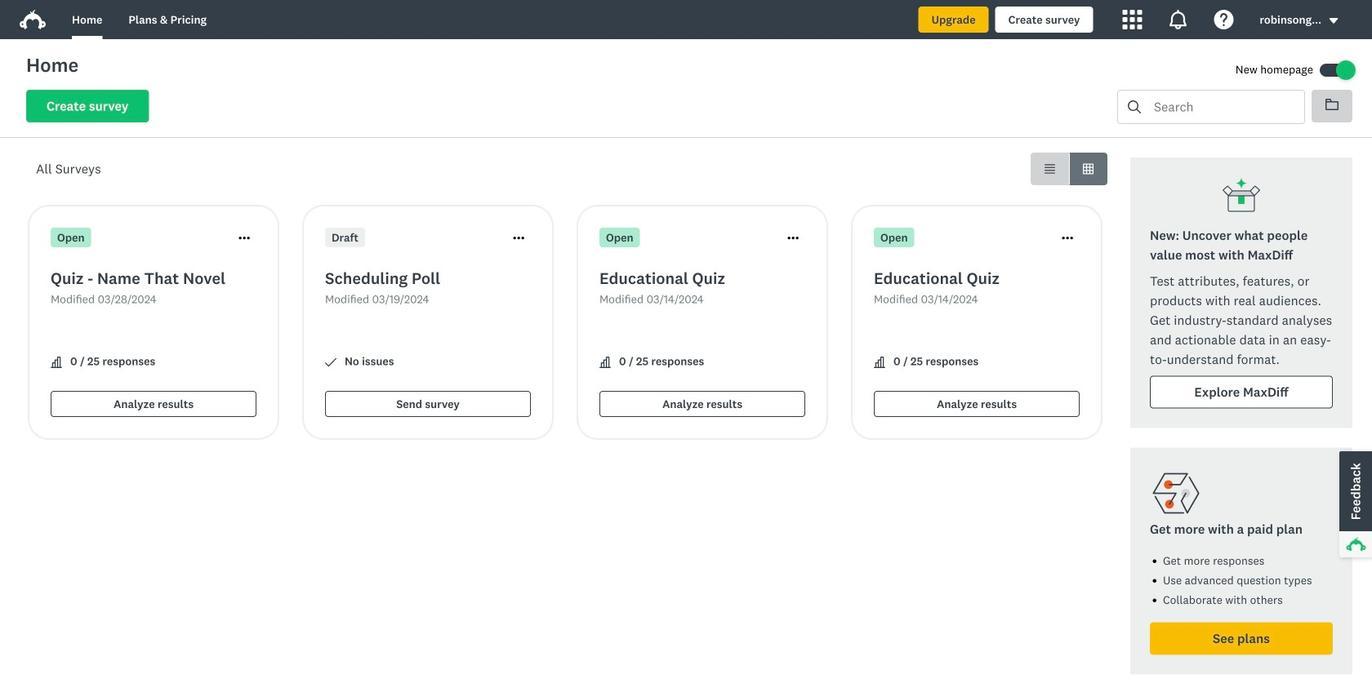 Task type: describe. For each thing, give the bounding box(es) containing it.
response based pricing icon image
[[1150, 468, 1203, 520]]

2 response count image from the left
[[874, 357, 886, 369]]

1 response count image from the left
[[51, 357, 62, 369]]

1 brand logo image from the top
[[20, 7, 46, 33]]

search image
[[1128, 101, 1141, 114]]

Search text field
[[1141, 91, 1305, 123]]

search image
[[1128, 101, 1141, 114]]

notification center icon image
[[1169, 10, 1188, 29]]

max diff icon image
[[1222, 177, 1262, 217]]

help icon image
[[1214, 10, 1234, 29]]



Task type: locate. For each thing, give the bounding box(es) containing it.
no issues image
[[325, 357, 337, 369]]

group
[[1031, 153, 1108, 185]]

dropdown arrow icon image
[[1329, 15, 1340, 27], [1330, 18, 1339, 24]]

folders image
[[1326, 99, 1339, 110]]

0 horizontal spatial response count image
[[51, 357, 62, 369]]

products icon image
[[1123, 10, 1143, 29], [1123, 10, 1143, 29]]

brand logo image
[[20, 7, 46, 33], [20, 10, 46, 29]]

response count image
[[600, 357, 611, 369], [874, 357, 886, 369], [51, 357, 62, 369], [600, 357, 611, 369]]

folders image
[[1326, 98, 1339, 111]]

1 horizontal spatial response count image
[[874, 357, 886, 369]]

2 brand logo image from the top
[[20, 10, 46, 29]]

response count image
[[51, 357, 62, 369], [874, 357, 886, 369]]



Task type: vqa. For each thing, say whether or not it's contained in the screenshot.
the 'help icon'
yes



